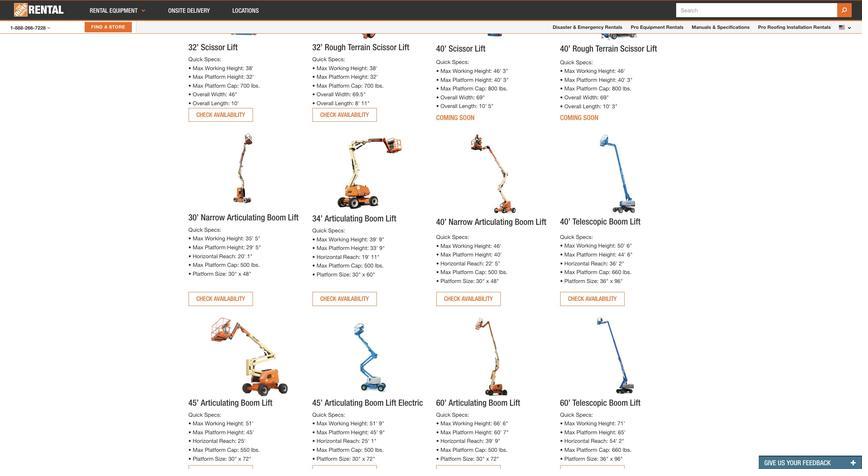 Task type: vqa. For each thing, say whether or not it's contained in the screenshot.


Task type: describe. For each thing, give the bounding box(es) containing it.
reach: inside quick specs: • max working height: 46' • max platform height: 40' • horizontal reach: 22' 5" • max platform cap: 500 lbs. • platform size: 30" x 48"
[[467, 260, 484, 267]]

30" inside 60' articulating boom lift quick specs: • max working height: 66' 6" • max platform height: 60' 7" • horizontal reach: 39' 9" • max platform cap: 500 lbs. • platform size: 30" x 72"
[[476, 456, 485, 462]]

500 inside 34' articulating boom lift quick specs: • max working height: 39' 9" • max platform height: 33' 9" • horizontal reach: 19' 11" • max platform cap: 500 lbs. • platform size: 30" x 60"
[[364, 262, 374, 269]]

pro roofing installation rentals
[[758, 24, 831, 30]]

40' inside quick specs: • max working height: 46' 3" • max platform height: 40' 3" • max platform cap: 800 lbs. • overall width: 69" • overall length: 10' 5"
[[494, 76, 502, 83]]

check availability link for 34' articulating boom lift
[[312, 292, 377, 306]]

disaster & emergency rentals
[[553, 24, 623, 30]]

horizontal inside 45' articulating boom lift electric quick specs: • max working height: 51' 9" • max platform height: 45' 9" • horizontal reach: 25' 1" • max platform cap: 500 lbs. • platform size: 30" x 72"
[[317, 438, 342, 445]]

working inside 45' articulating boom lift electric quick specs: • max working height: 51' 9" • max platform height: 45' 9" • horizontal reach: 25' 1" • max platform cap: 500 lbs. • platform size: 30" x 72"
[[329, 420, 349, 427]]

lift inside 60' telescopic boom lift quick specs: • max working height: 71' • max platform height: 65' • horizontal reach: 54' 2" • max platform cap: 660 lbs. • platform size: 36" x 96"
[[630, 398, 641, 408]]

specs: inside 60' telescopic boom lift quick specs: • max working height: 71' • max platform height: 65' • horizontal reach: 54' 2" • max platform cap: 660 lbs. • platform size: 36" x 96"
[[576, 412, 593, 418]]

coming soon for rough
[[560, 114, 599, 122]]

1-
[[10, 25, 15, 31]]

cap: inside 'quick specs: • max working height: 50' 6" • max platform height: 44' 6" • horizontal reach: 36' 2" • max platform cap: 660 lbs. • platform size: 36" x 96"'
[[599, 269, 611, 276]]

coming for scissor
[[436, 114, 458, 122]]

horizontal inside quick specs: • max working height: 35' 5" • max platform height: 29' 5" • horizontal reach: 20' 1" • max platform cap: 500 lbs. • platform size: 30" x 48"
[[193, 253, 218, 260]]

specs: inside quick specs: • max working height: 46' 3" • max platform height: 40' 3" • max platform cap: 800 lbs. • overall width: 69" • overall length: 10' 5"
[[452, 59, 469, 66]]

working inside quick specs: • max working height: 46' 3" • max platform height: 40' 3" • max platform cap: 800 lbs. • overall width: 69" • overall length: 10' 5"
[[453, 67, 473, 74]]

soon for rough
[[583, 114, 599, 122]]

40' rough terrain scissor lift
[[560, 44, 657, 54]]

quick inside quick specs: • max working height: 46' 3" • max platform height: 40' 3" • max platform cap: 800 lbs. • overall width: 69" • overall length: 10' 5"
[[436, 59, 451, 66]]

34' articulating boom lift quick specs: • max working height: 39' 9" • max platform height: 33' 9" • horizontal reach: 19' 11" • max platform cap: 500 lbs. • platform size: 30" x 60"
[[312, 213, 396, 278]]

scissor inside 32' scissor lift quick specs: • max working height: 38' • max platform height: 32' • max platform cap: 700 lbs. • overall width: 46" • overall length: 10'
[[201, 42, 225, 52]]

266-
[[25, 25, 35, 31]]

quick inside 45' articulating boom lift electric quick specs: • max working height: 51' 9" • max platform height: 45' 9" • horizontal reach: 25' 1" • max platform cap: 500 lbs. • platform size: 30" x 72"
[[312, 412, 327, 418]]

find a store link
[[85, 22, 132, 32]]

quick inside 60' articulating boom lift quick specs: • max working height: 66' 6" • max platform height: 60' 7" • horizontal reach: 39' 9" • max platform cap: 500 lbs. • platform size: 30" x 72"
[[436, 412, 451, 418]]

19'
[[362, 254, 370, 260]]

find
[[91, 24, 103, 30]]

specs: inside quick specs: • max working height: 46' • max platform height: 40' • horizontal reach: 22' 5" • max platform cap: 500 lbs. • platform size: 30" x 48"
[[452, 234, 469, 241]]

Search: suggestions appear below search field
[[676, 3, 852, 17]]

45' inside 45' articulating boom lift quick specs: • max working height: 51' • max platform height: 45' • horizontal reach: 25' • max platform cap: 550 lbs. • platform size: 30" x 72"
[[246, 429, 254, 436]]

lbs. inside 60' articulating boom lift quick specs: • max working height: 66' 6" • max platform height: 60' 7" • horizontal reach: 39' 9" • max platform cap: 500 lbs. • platform size: 30" x 72"
[[499, 447, 508, 454]]

2 horizontal spatial check availability
[[444, 295, 493, 303]]

working inside 32' rough terrain scissor lift quick specs: • max working height: 38' • max platform height: 32' • max platform cap: 700 lbs. • overall width: 69.5" • overall length: 8' 11"
[[329, 65, 349, 71]]

horizontal inside 60' telescopic boom lift quick specs: • max working height: 71' • max platform height: 65' • horizontal reach: 54' 2" • max platform cap: 660 lbs. • platform size: 36" x 96"
[[564, 438, 589, 445]]

horizontal inside 34' articulating boom lift quick specs: • max working height: 39' 9" • max platform height: 33' 9" • horizontal reach: 19' 11" • max platform cap: 500 lbs. • platform size: 30" x 60"
[[317, 254, 342, 260]]

39' inside 60' articulating boom lift quick specs: • max working height: 66' 6" • max platform height: 60' 7" • horizontal reach: 39' 9" • max platform cap: 500 lbs. • platform size: 30" x 72"
[[486, 438, 493, 445]]

69.5"
[[353, 91, 366, 98]]

horizontal inside 'quick specs: • max working height: 50' 6" • max platform height: 44' 6" • horizontal reach: 36' 2" • max platform cap: 660 lbs. • platform size: 36" x 96"'
[[564, 260, 589, 267]]

cap: inside 45' articulating boom lift electric quick specs: • max working height: 51' 9" • max platform height: 45' 9" • horizontal reach: 25' 1" • max platform cap: 500 lbs. • platform size: 30" x 72"
[[351, 447, 363, 454]]

quick specs: • max working height: 46' • max platform height: 40' • horizontal reach: 22' 5" • max platform cap: 500 lbs. • platform size: 30" x 48"
[[436, 234, 508, 285]]

locations link
[[230, 0, 262, 26]]

34'
[[312, 213, 323, 224]]

2 horizontal spatial check availability link
[[436, 292, 501, 306]]

united states of america flag image
[[839, 25, 845, 30]]

manuals & specifications
[[692, 24, 750, 30]]

quick specs: • max working height: 35' 5" • max platform height: 29' 5" • horizontal reach: 20' 1" • max platform cap: 500 lbs. • platform size: 30" x 48"
[[188, 226, 261, 277]]

30'
[[188, 212, 199, 223]]

rough for 32'
[[325, 42, 346, 52]]

888-
[[15, 25, 25, 31]]

x inside 45' articulating boom lift quick specs: • max working height: 51' • max platform height: 45' • horizontal reach: 25' • max platform cap: 550 lbs. • platform size: 30" x 72"
[[238, 456, 241, 462]]

cap: inside quick specs: • max working height: 35' 5" • max platform height: 29' 5" • horizontal reach: 20' 1" • max platform cap: 500 lbs. • platform size: 30" x 48"
[[227, 262, 239, 269]]

reach: inside 60' articulating boom lift quick specs: • max working height: 66' 6" • max platform height: 60' 7" • horizontal reach: 39' 9" • max platform cap: 500 lbs. • platform size: 30" x 72"
[[467, 438, 484, 445]]

check availability link for scissor
[[312, 108, 377, 122]]

installation
[[787, 24, 812, 30]]

cap: inside quick specs: • max working height: 46' 3" • max platform height: 40' 3" • max platform cap: 800 lbs. • overall width: 69" • overall length: 10' 5"
[[475, 85, 487, 92]]

11" inside 34' articulating boom lift quick specs: • max working height: 39' 9" • max platform height: 33' 9" • horizontal reach: 19' 11" • max platform cap: 500 lbs. • platform size: 30" x 60"
[[371, 254, 380, 260]]

500 inside 45' articulating boom lift electric quick specs: • max working height: 51' 9" • max platform height: 45' 9" • horizontal reach: 25' 1" • max platform cap: 500 lbs. • platform size: 30" x 72"
[[364, 447, 374, 454]]

40' scissor lift
[[436, 43, 485, 54]]

800 inside quick specs: • max working height: 46' 3" • max platform height: 40' 3" • max platform cap: 800 lbs. • overall width: 69" • overall length: 10' 5"
[[488, 85, 497, 92]]

reach: inside 60' telescopic boom lift quick specs: • max working height: 71' • max platform height: 65' • horizontal reach: 54' 2" • max platform cap: 660 lbs. • platform size: 36" x 96"
[[591, 438, 608, 445]]

96" inside 60' telescopic boom lift quick specs: • max working height: 71' • max platform height: 65' • horizontal reach: 54' 2" • max platform cap: 660 lbs. • platform size: 36" x 96"
[[615, 456, 623, 462]]

32' for 32' rough terrain scissor lift
[[312, 42, 323, 52]]

60' articulating boom lift quick specs: • max working height: 66' 6" • max platform height: 60' 7" • horizontal reach: 39' 9" • max platform cap: 500 lbs. • platform size: 30" x 72"
[[436, 398, 520, 462]]

specs: inside quick specs: • max working height: 46' • max platform height: 40' 3" • max platform cap: 800 lbs. • overall width: 69" • overall length: 10' 3"
[[576, 59, 593, 66]]

coming for rough
[[560, 114, 582, 122]]

8'
[[355, 100, 360, 107]]

20'
[[238, 253, 246, 260]]

quick specs: • max working height: 46' • max platform height: 40' 3" • max platform cap: 800 lbs. • overall width: 69" • overall length: 10' 3"
[[560, 59, 633, 110]]

cap: inside quick specs: • max working height: 46' • max platform height: 40' • horizontal reach: 22' 5" • max platform cap: 500 lbs. • platform size: 30" x 48"
[[475, 269, 487, 276]]

reach: inside quick specs: • max working height: 35' 5" • max platform height: 29' 5" • horizontal reach: 20' 1" • max platform cap: 500 lbs. • platform size: 30" x 48"
[[219, 253, 236, 260]]

cap: inside 60' articulating boom lift quick specs: • max working height: 66' 6" • max platform height: 60' 7" • horizontal reach: 39' 9" • max platform cap: 500 lbs. • platform size: 30" x 72"
[[475, 447, 487, 454]]

500 inside quick specs: • max working height: 46' • max platform height: 40' • horizontal reach: 22' 5" • max platform cap: 500 lbs. • platform size: 30" x 48"
[[488, 269, 497, 276]]

check for rough
[[320, 111, 336, 118]]

delivery
[[187, 7, 210, 14]]

60"
[[367, 271, 375, 278]]

rentals for disaster & emergency rentals
[[605, 24, 623, 30]]

availability for 30' narrow articulating boom lift
[[214, 295, 245, 303]]

equipment for rental
[[109, 7, 138, 14]]

check for 30' narrow articulating boom lift
[[196, 295, 212, 303]]

x inside 45' articulating boom lift electric quick specs: • max working height: 51' 9" • max platform height: 45' 9" • horizontal reach: 25' 1" • max platform cap: 500 lbs. • platform size: 30" x 72"
[[362, 456, 365, 462]]

45' inside 45' articulating boom lift electric quick specs: • max working height: 51' 9" • max platform height: 45' 9" • horizontal reach: 25' 1" • max platform cap: 500 lbs. • platform size: 30" x 72"
[[370, 429, 378, 436]]

40' for 40' rough terrain scissor lift
[[560, 44, 571, 54]]

working inside 32' scissor lift quick specs: • max working height: 38' • max platform height: 32' • max platform cap: 700 lbs. • overall width: 46" • overall length: 10'
[[205, 65, 225, 71]]

40' for 40' narrow articulating boom lift
[[436, 217, 447, 227]]

working inside quick specs: • max working height: 35' 5" • max platform height: 29' 5" • horizontal reach: 20' 1" • max platform cap: 500 lbs. • platform size: 30" x 48"
[[205, 235, 225, 242]]

lbs. inside 60' telescopic boom lift quick specs: • max working height: 71' • max platform height: 65' • horizontal reach: 54' 2" • max platform cap: 660 lbs. • platform size: 36" x 96"
[[623, 447, 632, 454]]

& for disaster
[[573, 24, 577, 30]]

51' inside 45' articulating boom lift electric quick specs: • max working height: 51' 9" • max platform height: 45' 9" • horizontal reach: 25' 1" • max platform cap: 500 lbs. • platform size: 30" x 72"
[[370, 420, 377, 427]]

29'
[[246, 244, 254, 251]]

articulating for 45' articulating boom lift quick specs: • max working height: 51' • max platform height: 45' • horizontal reach: 25' • max platform cap: 550 lbs. • platform size: 30" x 72"
[[201, 398, 239, 408]]

cap: inside quick specs: • max working height: 46' • max platform height: 40' 3" • max platform cap: 800 lbs. • overall width: 69" • overall length: 10' 3"
[[599, 85, 611, 92]]

pro for pro roofing installation rentals
[[758, 24, 766, 30]]

cap: inside 34' articulating boom lift quick specs: • max working height: 39' 9" • max platform height: 33' 9" • horizontal reach: 19' 11" • max platform cap: 500 lbs. • platform size: 30" x 60"
[[351, 262, 363, 269]]

quick inside quick specs: • max working height: 46' • max platform height: 40' 3" • max platform cap: 800 lbs. • overall width: 69" • overall length: 10' 3"
[[560, 59, 574, 66]]

44'
[[618, 251, 626, 258]]

rough for 40'
[[573, 44, 594, 54]]

size: inside 45' articulating boom lift quick specs: • max working height: 51' • max platform height: 45' • horizontal reach: 25' • max platform cap: 550 lbs. • platform size: 30" x 72"
[[215, 456, 227, 462]]

size: inside 45' articulating boom lift electric quick specs: • max working height: 51' 9" • max platform height: 45' 9" • horizontal reach: 25' 1" • max platform cap: 500 lbs. • platform size: 30" x 72"
[[339, 456, 351, 462]]

locations
[[233, 7, 259, 14]]

35'
[[246, 235, 254, 242]]

working inside 60' articulating boom lift quick specs: • max working height: 66' 6" • max platform height: 60' 7" • horizontal reach: 39' 9" • max platform cap: 500 lbs. • platform size: 30" x 72"
[[453, 420, 473, 427]]

5" inside quick specs: • max working height: 46' • max platform height: 40' • horizontal reach: 22' 5" • max platform cap: 500 lbs. • platform size: 30" x 48"
[[495, 260, 500, 267]]

lbs. inside 'quick specs: • max working height: 50' 6" • max platform height: 44' 6" • horizontal reach: 36' 2" • max platform cap: 660 lbs. • platform size: 36" x 96"'
[[623, 269, 632, 276]]

boom for 60' articulating boom lift quick specs: • max working height: 66' 6" • max platform height: 60' 7" • horizontal reach: 39' 9" • max platform cap: 500 lbs. • platform size: 30" x 72"
[[489, 398, 508, 408]]

horizontal inside 60' articulating boom lift quick specs: • max working height: 66' 6" • max platform height: 60' 7" • horizontal reach: 39' 9" • max platform cap: 500 lbs. • platform size: 30" x 72"
[[441, 438, 466, 445]]

lbs. inside quick specs: • max working height: 46' 3" • max platform height: 40' 3" • max platform cap: 800 lbs. • overall width: 69" • overall length: 10' 5"
[[499, 85, 508, 92]]

equipment for pro
[[640, 24, 665, 30]]

1-888-266-7228
[[10, 25, 46, 31]]

7228
[[35, 25, 46, 31]]

32' for 32' scissor lift
[[188, 42, 199, 52]]

2 check from the left
[[568, 295, 584, 303]]

45' articulating boom lift quick specs: • max working height: 51' • max platform height: 45' • horizontal reach: 25' • max platform cap: 550 lbs. • platform size: 30" x 72"
[[188, 398, 272, 462]]

onsite
[[168, 7, 186, 14]]

x inside 34' articulating boom lift quick specs: • max working height: 39' 9" • max platform height: 33' 9" • horizontal reach: 19' 11" • max platform cap: 500 lbs. • platform size: 30" x 60"
[[362, 271, 365, 278]]

2" inside 60' telescopic boom lift quick specs: • max working height: 71' • max platform height: 65' • horizontal reach: 54' 2" • max platform cap: 660 lbs. • platform size: 36" x 96"
[[619, 438, 624, 445]]

10' inside 32' scissor lift quick specs: • max working height: 38' • max platform height: 32' • max platform cap: 700 lbs. • overall width: 46" • overall length: 10'
[[231, 100, 239, 107]]

1" inside 45' articulating boom lift electric quick specs: • max working height: 51' 9" • max platform height: 45' 9" • horizontal reach: 25' 1" • max platform cap: 500 lbs. • platform size: 30" x 72"
[[371, 438, 377, 445]]

electric
[[398, 398, 423, 408]]

cap: inside 45' articulating boom lift quick specs: • max working height: 51' • max platform height: 45' • horizontal reach: 25' • max platform cap: 550 lbs. • platform size: 30" x 72"
[[227, 447, 239, 454]]

terrain for 32'
[[348, 42, 370, 52]]

36'
[[610, 260, 617, 267]]

rental equipment link
[[87, 0, 148, 26]]

36" inside 'quick specs: • max working height: 50' 6" • max platform height: 44' 6" • horizontal reach: 36' 2" • max platform cap: 660 lbs. • platform size: 36" x 96"'
[[600, 278, 609, 285]]

specs: inside quick specs: • max working height: 35' 5" • max platform height: 29' 5" • horizontal reach: 20' 1" • max platform cap: 500 lbs. • platform size: 30" x 48"
[[204, 226, 221, 233]]

your
[[787, 459, 801, 467]]

soon for scissor
[[459, 114, 475, 122]]

scissor inside 32' rough terrain scissor lift quick specs: • max working height: 38' • max platform height: 32' • max platform cap: 700 lbs. • overall width: 69.5" • overall length: 8' 11"
[[372, 42, 397, 52]]

30" inside 45' articulating boom lift quick specs: • max working height: 51' • max platform height: 45' • horizontal reach: 25' • max platform cap: 550 lbs. • platform size: 30" x 72"
[[228, 456, 237, 462]]

22'
[[486, 260, 493, 267]]

54'
[[610, 438, 617, 445]]

60' telescopic boom lift quick specs: • max working height: 71' • max platform height: 65' • horizontal reach: 54' 2" • max platform cap: 660 lbs. • platform size: 36" x 96"
[[560, 398, 641, 462]]

reach: inside 'quick specs: • max working height: 50' 6" • max platform height: 44' 6" • horizontal reach: 36' 2" • max platform cap: 660 lbs. • platform size: 36" x 96"'
[[591, 260, 608, 267]]

availability for quick
[[214, 111, 245, 118]]

71'
[[618, 420, 625, 427]]

availability for scissor
[[338, 111, 369, 118]]

reach: inside 45' articulating boom lift quick specs: • max working height: 51' • max platform height: 45' • horizontal reach: 25' • max platform cap: 550 lbs. • platform size: 30" x 72"
[[219, 438, 236, 445]]

manuals
[[692, 24, 711, 30]]

500 inside quick specs: • max working height: 35' 5" • max platform height: 29' 5" • horizontal reach: 20' 1" • max platform cap: 500 lbs. • platform size: 30" x 48"
[[240, 262, 250, 269]]

emergency
[[578, 24, 604, 30]]

0 vertical spatial 6"
[[627, 242, 632, 249]]

narrow for 30'
[[201, 212, 225, 223]]

32' inside 32' scissor lift quick specs: • max working height: 38' • max platform height: 32' • max platform cap: 700 lbs. • overall width: 46" • overall length: 10'
[[246, 73, 254, 80]]

45' for 45' articulating boom lift electric
[[312, 398, 323, 408]]

roofing
[[767, 24, 785, 30]]

40' narrow articulating boom lift
[[436, 217, 546, 227]]

boom for 45' articulating boom lift electric quick specs: • max working height: 51' 9" • max platform height: 45' 9" • horizontal reach: 25' 1" • max platform cap: 500 lbs. • platform size: 30" x 72"
[[365, 398, 384, 408]]

45' articulating boom lift electric quick specs: • max working height: 51' 9" • max platform height: 45' 9" • horizontal reach: 25' 1" • max platform cap: 500 lbs. • platform size: 30" x 72"
[[312, 398, 423, 462]]

specs: inside 34' articulating boom lift quick specs: • max working height: 39' 9" • max platform height: 33' 9" • horizontal reach: 19' 11" • max platform cap: 500 lbs. • platform size: 30" x 60"
[[328, 227, 345, 234]]

quick inside 32' scissor lift quick specs: • max working height: 38' • max platform height: 32' • max platform cap: 700 lbs. • overall width: 46" • overall length: 10'
[[188, 56, 203, 63]]

72" inside 45' articulating boom lift quick specs: • max working height: 51' • max platform height: 45' • horizontal reach: 25' • max platform cap: 550 lbs. • platform size: 30" x 72"
[[243, 456, 251, 462]]

coming soon for scissor
[[436, 114, 475, 122]]

manuals & specifications link
[[688, 21, 754, 34]]

69" inside quick specs: • max working height: 46' • max platform height: 40' 3" • max platform cap: 800 lbs. • overall width: 69" • overall length: 10' 3"
[[600, 94, 609, 101]]

disaster & emergency rentals link
[[549, 21, 627, 34]]

give
[[764, 459, 776, 467]]

32' rough terrain scissor lift quick specs: • max working height: 38' • max platform height: 32' • max platform cap: 700 lbs. • overall width: 69.5" • overall length: 8' 11"
[[312, 42, 409, 107]]

pro equipment rentals link
[[627, 21, 688, 34]]

2 horizontal spatial availability
[[462, 295, 493, 303]]

60'
[[494, 429, 502, 436]]

39' inside 34' articulating boom lift quick specs: • max working height: 39' 9" • max platform height: 33' 9" • horizontal reach: 19' 11" • max platform cap: 500 lbs. • platform size: 30" x 60"
[[370, 236, 377, 243]]



Task type: locate. For each thing, give the bounding box(es) containing it.
1 vertical spatial 39'
[[486, 438, 493, 445]]

60' for 60' articulating boom lift
[[436, 398, 447, 408]]

2 72" from the left
[[367, 456, 375, 462]]

check for 34' articulating boom lift
[[320, 295, 336, 303]]

1 horizontal spatial 48"
[[491, 278, 499, 285]]

7"
[[503, 429, 509, 436]]

1 horizontal spatial 1"
[[371, 438, 377, 445]]

1 rentals from the left
[[605, 24, 623, 30]]

& right disaster
[[573, 24, 577, 30]]

2 700 from the left
[[364, 82, 374, 89]]

0 horizontal spatial pro
[[631, 24, 639, 30]]

2 45' from the left
[[312, 398, 323, 408]]

lbs. inside quick specs: • max working height: 46' • max platform height: 40' 3" • max platform cap: 800 lbs. • overall width: 69" • overall length: 10' 3"
[[623, 85, 632, 92]]

0 horizontal spatial 11"
[[361, 100, 370, 107]]

1 horizontal spatial 10'
[[479, 103, 487, 110]]

1 horizontal spatial 45'
[[370, 429, 378, 436]]

availability
[[214, 111, 245, 118], [338, 111, 369, 118], [462, 295, 493, 303]]

1" inside quick specs: • max working height: 35' 5" • max platform height: 29' 5" • horizontal reach: 20' 1" • max platform cap: 500 lbs. • platform size: 30" x 48"
[[247, 253, 253, 260]]

lbs. inside 32' scissor lift quick specs: • max working height: 38' • max platform height: 32' • max platform cap: 700 lbs. • overall width: 46" • overall length: 10'
[[251, 82, 260, 89]]

telescopic for 40'
[[573, 217, 607, 227]]

2 & from the left
[[713, 24, 716, 30]]

onsite delivery link
[[165, 0, 213, 26]]

3 check availability from the left
[[320, 295, 369, 303]]

65'
[[618, 429, 626, 436]]

check availability link for 30' narrow articulating boom lift
[[188, 292, 253, 306]]

96" down 54'
[[615, 456, 623, 462]]

0 horizontal spatial check availability
[[196, 295, 245, 303]]

2 soon from the left
[[583, 114, 599, 122]]

36" inside 60' telescopic boom lift quick specs: • max working height: 71' • max platform height: 65' • horizontal reach: 54' 2" • max platform cap: 660 lbs. • platform size: 36" x 96"
[[600, 456, 609, 462]]

1 51' from the left
[[246, 420, 254, 427]]

rental equipment
[[90, 7, 139, 14]]

1 horizontal spatial pro
[[758, 24, 766, 30]]

check
[[196, 295, 212, 303], [568, 295, 584, 303], [320, 295, 336, 303]]

1 660 from the top
[[612, 269, 621, 276]]

rentals for pro roofing installation rentals
[[813, 24, 831, 30]]

2 vertical spatial 6"
[[503, 420, 508, 427]]

2 horizontal spatial rentals
[[813, 24, 831, 30]]

30" inside 45' articulating boom lift electric quick specs: • max working height: 51' 9" • max platform height: 45' 9" • horizontal reach: 25' 1" • max platform cap: 500 lbs. • platform size: 30" x 72"
[[352, 456, 361, 462]]

1 horizontal spatial coming soon
[[560, 114, 599, 122]]

length: inside quick specs: • max working height: 46' 3" • max platform height: 40' 3" • max platform cap: 800 lbs. • overall width: 69" • overall length: 10' 5"
[[459, 103, 478, 110]]

10' inside quick specs: • max working height: 46' 3" • max platform height: 40' 3" • max platform cap: 800 lbs. • overall width: 69" • overall length: 10' 5"
[[479, 103, 487, 110]]

3 72" from the left
[[491, 456, 499, 462]]

0 horizontal spatial 72"
[[243, 456, 251, 462]]

boom for 40' telescopic boom lift
[[609, 217, 628, 227]]

2 36" from the top
[[600, 456, 609, 462]]

rentals left the united states of america flag image
[[813, 24, 831, 30]]

x inside 'quick specs: • max working height: 50' 6" • max platform height: 44' 6" • horizontal reach: 36' 2" • max platform cap: 660 lbs. • platform size: 36" x 96"'
[[610, 278, 613, 285]]

6"
[[627, 242, 632, 249], [627, 251, 633, 258], [503, 420, 508, 427]]

2 horizontal spatial check availability
[[568, 295, 617, 303]]

soon down quick specs: • max working height: 46' 3" • max platform height: 40' 3" • max platform cap: 800 lbs. • overall width: 69" • overall length: 10' 5"
[[459, 114, 475, 122]]

narrow for 40'
[[449, 217, 473, 227]]

0 horizontal spatial check availability link
[[188, 292, 253, 306]]

33'
[[370, 245, 378, 252]]

1 36" from the top
[[600, 278, 609, 285]]

1 horizontal spatial rentals
[[666, 24, 684, 30]]

x inside 60' articulating boom lift quick specs: • max working height: 66' 6" • max platform height: 60' 7" • horizontal reach: 39' 9" • max platform cap: 500 lbs. • platform size: 30" x 72"
[[486, 456, 489, 462]]

check availability link for quick
[[188, 108, 253, 122]]

1 69" from the left
[[477, 94, 485, 101]]

48" inside quick specs: • max working height: 46' • max platform height: 40' • horizontal reach: 22' 5" • max platform cap: 500 lbs. • platform size: 30" x 48"
[[491, 278, 499, 285]]

•
[[188, 65, 191, 71], [312, 65, 315, 71], [436, 67, 439, 74], [560, 68, 563, 74], [188, 73, 191, 80], [312, 73, 315, 80], [436, 76, 439, 83], [560, 76, 563, 83], [188, 82, 191, 89], [312, 82, 315, 89], [436, 85, 439, 92], [560, 85, 563, 92], [188, 91, 191, 98], [312, 91, 315, 98], [436, 94, 439, 101], [560, 94, 563, 101], [188, 100, 191, 107], [312, 100, 315, 107], [436, 103, 439, 110], [560, 103, 563, 110], [188, 235, 191, 242], [312, 236, 315, 243], [560, 242, 563, 249], [436, 243, 439, 249], [188, 244, 191, 251], [312, 245, 315, 252], [560, 251, 563, 258], [436, 251, 439, 258], [188, 253, 191, 260], [312, 254, 315, 260], [560, 260, 563, 267], [436, 260, 439, 267], [188, 262, 191, 269], [312, 262, 315, 269], [560, 269, 563, 276], [436, 269, 439, 276], [188, 270, 191, 277], [312, 271, 315, 278], [560, 278, 563, 285], [436, 278, 439, 285], [188, 420, 191, 427], [312, 420, 315, 427], [436, 420, 439, 427], [560, 420, 563, 427], [188, 429, 191, 436], [312, 429, 315, 436], [436, 429, 439, 436], [560, 429, 563, 436], [188, 438, 191, 445], [312, 438, 315, 445], [436, 438, 439, 445], [560, 438, 563, 445], [188, 447, 191, 454], [312, 447, 315, 454], [436, 447, 439, 454], [560, 447, 563, 454], [188, 456, 191, 462], [312, 456, 315, 462], [436, 456, 439, 462], [560, 456, 563, 462]]

overall
[[193, 91, 210, 98], [317, 91, 334, 98], [441, 94, 458, 101], [564, 94, 581, 101], [193, 100, 210, 107], [317, 100, 334, 107], [441, 103, 458, 110], [564, 103, 581, 110]]

pro
[[631, 24, 639, 30], [758, 24, 766, 30]]

2 horizontal spatial check availability link
[[560, 292, 625, 306]]

onsite delivery
[[168, 7, 210, 14]]

boom
[[267, 212, 286, 223], [365, 213, 384, 224], [609, 217, 628, 227], [515, 217, 534, 227], [241, 398, 260, 408], [365, 398, 384, 408], [489, 398, 508, 408], [609, 398, 628, 408]]

51' inside 45' articulating boom lift quick specs: • max working height: 51' • max platform height: 45' • horizontal reach: 25' • max platform cap: 550 lbs. • platform size: 30" x 72"
[[246, 420, 254, 427]]

0 horizontal spatial 32'
[[246, 73, 254, 80]]

38' inside 32' scissor lift quick specs: • max working height: 38' • max platform height: 32' • max platform cap: 700 lbs. • overall width: 46" • overall length: 10'
[[246, 65, 254, 71]]

0 horizontal spatial 10'
[[231, 100, 239, 107]]

boom for 45' articulating boom lift quick specs: • max working height: 51' • max platform height: 45' • horizontal reach: 25' • max platform cap: 550 lbs. • platform size: 30" x 72"
[[241, 398, 260, 408]]

2 2" from the top
[[619, 438, 624, 445]]

scissor
[[201, 42, 225, 52], [372, 42, 397, 52], [449, 43, 473, 54], [620, 44, 645, 54]]

0 vertical spatial 96"
[[615, 278, 623, 285]]

boom for 60' telescopic boom lift quick specs: • max working height: 71' • max platform height: 65' • horizontal reach: 54' 2" • max platform cap: 660 lbs. • platform size: 36" x 96"
[[609, 398, 628, 408]]

0 horizontal spatial coming soon
[[436, 114, 475, 122]]

1 vertical spatial 36"
[[600, 456, 609, 462]]

2 51' from the left
[[370, 420, 377, 427]]

1 check availability from the left
[[196, 295, 245, 303]]

1 horizontal spatial 45'
[[312, 398, 323, 408]]

1 horizontal spatial soon
[[583, 114, 599, 122]]

size: inside 60' telescopic boom lift quick specs: • max working height: 71' • max platform height: 65' • horizontal reach: 54' 2" • max platform cap: 660 lbs. • platform size: 36" x 96"
[[587, 456, 599, 462]]

working inside 60' telescopic boom lift quick specs: • max working height: 71' • max platform height: 65' • horizontal reach: 54' 2" • max platform cap: 660 lbs. • platform size: 36" x 96"
[[577, 420, 597, 427]]

0 vertical spatial 2"
[[619, 260, 624, 267]]

38'
[[246, 65, 254, 71], [370, 65, 377, 71]]

boom inside 45' articulating boom lift electric quick specs: • max working height: 51' 9" • max platform height: 45' 9" • horizontal reach: 25' 1" • max platform cap: 500 lbs. • platform size: 30" x 72"
[[365, 398, 384, 408]]

width: inside 32' scissor lift quick specs: • max working height: 38' • max platform height: 32' • max platform cap: 700 lbs. • overall width: 46" • overall length: 10'
[[211, 91, 227, 98]]

10'
[[231, 100, 239, 107], [479, 103, 487, 110], [603, 103, 611, 110]]

5" inside quick specs: • max working height: 46' 3" • max platform height: 40' 3" • max platform cap: 800 lbs. • overall width: 69" • overall length: 10' 5"
[[488, 103, 494, 110]]

terrain for 40'
[[596, 44, 618, 54]]

1 vertical spatial telescopic
[[573, 398, 607, 408]]

1 horizontal spatial 25'
[[362, 438, 370, 445]]

specifications
[[717, 24, 750, 30]]

2" right 54'
[[619, 438, 624, 445]]

0 horizontal spatial 700
[[240, 82, 250, 89]]

1 700 from the left
[[240, 82, 250, 89]]

working inside 45' articulating boom lift quick specs: • max working height: 51' • max platform height: 45' • horizontal reach: 25' • max platform cap: 550 lbs. • platform size: 30" x 72"
[[205, 420, 225, 427]]

articulating for 34' articulating boom lift quick specs: • max working height: 39' 9" • max platform height: 33' 9" • horizontal reach: 19' 11" • max platform cap: 500 lbs. • platform size: 30" x 60"
[[325, 213, 363, 224]]

length: inside 32' rough terrain scissor lift quick specs: • max working height: 38' • max platform height: 32' • max platform cap: 700 lbs. • overall width: 69.5" • overall length: 8' 11"
[[335, 100, 354, 107]]

1 vertical spatial 660
[[612, 447, 621, 454]]

0 horizontal spatial 800
[[488, 85, 497, 92]]

0 horizontal spatial check availability link
[[188, 108, 253, 122]]

check
[[196, 111, 212, 118], [320, 111, 336, 118], [444, 295, 460, 303]]

11" inside 32' rough terrain scissor lift quick specs: • max working height: 38' • max platform height: 32' • max platform cap: 700 lbs. • overall width: 69.5" • overall length: 8' 11"
[[361, 100, 370, 107]]

1 horizontal spatial availability
[[338, 111, 369, 118]]

lbs. inside 45' articulating boom lift quick specs: • max working height: 51' • max platform height: 45' • horizontal reach: 25' • max platform cap: 550 lbs. • platform size: 30" x 72"
[[251, 447, 260, 454]]

1 horizontal spatial equipment
[[640, 24, 665, 30]]

40' inside quick specs: • max working height: 46' • max platform height: 40' • horizontal reach: 22' 5" • max platform cap: 500 lbs. • platform size: 30" x 48"
[[494, 251, 502, 258]]

a
[[104, 24, 108, 30]]

width: inside quick specs: • max working height: 46' • max platform height: 40' 3" • max platform cap: 800 lbs. • overall width: 69" • overall length: 10' 3"
[[583, 94, 599, 101]]

specs: inside 'quick specs: • max working height: 50' 6" • max platform height: 44' 6" • horizontal reach: 36' 2" • max platform cap: 660 lbs. • platform size: 36" x 96"'
[[576, 234, 593, 241]]

2 availability from the left
[[586, 295, 617, 303]]

1 horizontal spatial check availability
[[320, 111, 369, 118]]

0 horizontal spatial 45'
[[188, 398, 199, 408]]

50'
[[618, 242, 625, 249]]

0 horizontal spatial availability
[[214, 295, 245, 303]]

boom for 34' articulating boom lift quick specs: • max working height: 39' 9" • max platform height: 33' 9" • horizontal reach: 19' 11" • max platform cap: 500 lbs. • platform size: 30" x 60"
[[365, 213, 384, 224]]

articulating inside 45' articulating boom lift quick specs: • max working height: 51' • max platform height: 45' • horizontal reach: 25' • max platform cap: 550 lbs. • platform size: 30" x 72"
[[201, 398, 239, 408]]

30" inside quick specs: • max working height: 35' 5" • max platform height: 29' 5" • horizontal reach: 20' 1" • max platform cap: 500 lbs. • platform size: 30" x 48"
[[228, 270, 237, 277]]

articulating for 60' articulating boom lift quick specs: • max working height: 66' 6" • max platform height: 60' 7" • horizontal reach: 39' 9" • max platform cap: 500 lbs. • platform size: 30" x 72"
[[449, 398, 487, 408]]

cap: inside 32' rough terrain scissor lift quick specs: • max working height: 38' • max platform height: 32' • max platform cap: 700 lbs. • overall width: 69.5" • overall length: 8' 11"
[[351, 82, 363, 89]]

550
[[240, 447, 250, 454]]

0 horizontal spatial 69"
[[477, 94, 485, 101]]

3 check availability link from the left
[[312, 292, 377, 306]]

telescopic for 60'
[[573, 398, 607, 408]]

45'
[[188, 398, 199, 408], [312, 398, 323, 408]]

1 vertical spatial 48"
[[491, 278, 499, 285]]

2 horizontal spatial check
[[444, 295, 460, 303]]

working inside 34' articulating boom lift quick specs: • max working height: 39' 9" • max platform height: 33' 9" • horizontal reach: 19' 11" • max platform cap: 500 lbs. • platform size: 30" x 60"
[[329, 236, 349, 243]]

pro left roofing
[[758, 24, 766, 30]]

specs: inside 60' articulating boom lift quick specs: • max working height: 66' 6" • max platform height: 60' 7" • horizontal reach: 39' 9" • max platform cap: 500 lbs. • platform size: 30" x 72"
[[452, 412, 469, 418]]

1 horizontal spatial 39'
[[486, 438, 493, 445]]

2 32' from the left
[[312, 42, 323, 52]]

1 horizontal spatial check availability link
[[312, 108, 377, 122]]

articulating for 45' articulating boom lift electric quick specs: • max working height: 51' 9" • max platform height: 45' 9" • horizontal reach: 25' 1" • max platform cap: 500 lbs. • platform size: 30" x 72"
[[325, 398, 363, 408]]

quick inside quick specs: • max working height: 35' 5" • max platform height: 29' 5" • horizontal reach: 20' 1" • max platform cap: 500 lbs. • platform size: 30" x 48"
[[188, 226, 203, 233]]

terrain inside 32' rough terrain scissor lift quick specs: • max working height: 38' • max platform height: 32' • max platform cap: 700 lbs. • overall width: 69.5" • overall length: 8' 11"
[[348, 42, 370, 52]]

1 coming soon from the left
[[436, 114, 475, 122]]

1 horizontal spatial &
[[713, 24, 716, 30]]

disaster
[[553, 24, 572, 30]]

0 horizontal spatial soon
[[459, 114, 475, 122]]

0 horizontal spatial terrain
[[348, 42, 370, 52]]

1 800 from the left
[[488, 85, 497, 92]]

51'
[[246, 420, 254, 427], [370, 420, 377, 427]]

32' inside 32' scissor lift quick specs: • max working height: 38' • max platform height: 32' • max platform cap: 700 lbs. • overall width: 46" • overall length: 10'
[[188, 42, 199, 52]]

2 69" from the left
[[600, 94, 609, 101]]

0 horizontal spatial coming
[[436, 114, 458, 122]]

1 vertical spatial 6"
[[627, 251, 633, 258]]

0 horizontal spatial 39'
[[370, 236, 377, 243]]

quick inside 32' rough terrain scissor lift quick specs: • max working height: 38' • max platform height: 32' • max platform cap: 700 lbs. • overall width: 69.5" • overall length: 8' 11"
[[312, 56, 327, 63]]

size: inside quick specs: • max working height: 35' 5" • max platform height: 29' 5" • horizontal reach: 20' 1" • max platform cap: 500 lbs. • platform size: 30" x 48"
[[215, 270, 227, 277]]

2 96" from the top
[[615, 456, 623, 462]]

46'
[[494, 67, 501, 74], [618, 68, 625, 74], [494, 243, 501, 249]]

1 horizontal spatial check
[[320, 295, 336, 303]]

soon down quick specs: • max working height: 46' • max platform height: 40' 3" • max platform cap: 800 lbs. • overall width: 69" • overall length: 10' 3"
[[583, 114, 599, 122]]

1 45' from the left
[[246, 429, 254, 436]]

500 inside 60' articulating boom lift quick specs: • max working height: 66' 6" • max platform height: 60' 7" • horizontal reach: 39' 9" • max platform cap: 500 lbs. • platform size: 30" x 72"
[[488, 447, 497, 454]]

6" right the 66'
[[503, 420, 508, 427]]

660 down 54'
[[612, 447, 621, 454]]

11" down 33'
[[371, 254, 380, 260]]

availability for 34' articulating boom lift
[[338, 295, 369, 303]]

0 horizontal spatial 38'
[[246, 65, 254, 71]]

0 vertical spatial 660
[[612, 269, 621, 276]]

1 horizontal spatial availability
[[338, 295, 369, 303]]

2 check availability from the left
[[568, 295, 617, 303]]

1 horizontal spatial 72"
[[367, 456, 375, 462]]

1 horizontal spatial 32'
[[370, 73, 378, 80]]

1 2" from the top
[[619, 260, 624, 267]]

length: inside 32' scissor lift quick specs: • max working height: 38' • max platform height: 32' • max platform cap: 700 lbs. • overall width: 46" • overall length: 10'
[[211, 100, 230, 107]]

1 72" from the left
[[243, 456, 251, 462]]

40'
[[436, 43, 447, 54], [560, 44, 571, 54], [560, 217, 571, 227], [436, 217, 447, 227]]

boom inside 60' telescopic boom lift quick specs: • max working height: 71' • max platform height: 65' • horizontal reach: 54' 2" • max platform cap: 660 lbs. • platform size: 36" x 96"
[[609, 398, 628, 408]]

1 pro from the left
[[631, 24, 639, 30]]

2 800 from the left
[[612, 85, 621, 92]]

reach: inside 45' articulating boom lift electric quick specs: • max working height: 51' 9" • max platform height: 45' 9" • horizontal reach: 25' 1" • max platform cap: 500 lbs. • platform size: 30" x 72"
[[343, 438, 360, 445]]

60' inside 60' telescopic boom lift quick specs: • max working height: 71' • max platform height: 65' • horizontal reach: 54' 2" • max platform cap: 660 lbs. • platform size: 36" x 96"
[[560, 398, 571, 408]]

32' scissor lift quick specs: • max working height: 38' • max platform height: 32' • max platform cap: 700 lbs. • overall width: 46" • overall length: 10'
[[188, 42, 260, 107]]

0 vertical spatial 1"
[[247, 253, 253, 260]]

6" right '44''
[[627, 251, 633, 258]]

0 horizontal spatial check availability
[[196, 111, 245, 118]]

32'
[[188, 42, 199, 52], [312, 42, 323, 52]]

40' inside quick specs: • max working height: 46' • max platform height: 40' 3" • max platform cap: 800 lbs. • overall width: 69" • overall length: 10' 3"
[[618, 76, 626, 83]]

boom inside 34' articulating boom lift quick specs: • max working height: 39' 9" • max platform height: 33' 9" • horizontal reach: 19' 11" • max platform cap: 500 lbs. • platform size: 30" x 60"
[[365, 213, 384, 224]]

48" down 22'
[[491, 278, 499, 285]]

size:
[[215, 270, 227, 277], [339, 271, 351, 278], [587, 278, 599, 285], [463, 278, 475, 285], [215, 456, 227, 462], [339, 456, 351, 462], [463, 456, 475, 462], [587, 456, 599, 462]]

1 horizontal spatial check availability
[[320, 295, 369, 303]]

2 32' from the left
[[370, 73, 378, 80]]

30" inside 34' articulating boom lift quick specs: • max working height: 39' 9" • max platform height: 33' 9" • horizontal reach: 19' 11" • max platform cap: 500 lbs. • platform size: 30" x 60"
[[352, 271, 361, 278]]

specs: inside 32' scissor lift quick specs: • max working height: 38' • max platform height: 32' • max platform cap: 700 lbs. • overall width: 46" • overall length: 10'
[[204, 56, 221, 63]]

rentals up 40' rough terrain scissor lift
[[605, 24, 623, 30]]

1 horizontal spatial 800
[[612, 85, 621, 92]]

2 check availability link from the left
[[560, 292, 625, 306]]

telescopic inside 60' telescopic boom lift quick specs: • max working height: 71' • max platform height: 65' • horizontal reach: 54' 2" • max platform cap: 660 lbs. • platform size: 36" x 96"
[[573, 398, 607, 408]]

32' inside 32' rough terrain scissor lift quick specs: • max working height: 38' • max platform height: 32' • max platform cap: 700 lbs. • overall width: 69.5" • overall length: 8' 11"
[[370, 73, 378, 80]]

3 availability from the left
[[338, 295, 369, 303]]

quick specs: • max working height: 46' 3" • max platform height: 40' 3" • max platform cap: 800 lbs. • overall width: 69" • overall length: 10' 5"
[[436, 59, 509, 110]]

36"
[[600, 278, 609, 285], [600, 456, 609, 462]]

69" inside quick specs: • max working height: 46' 3" • max platform height: 40' 3" • max platform cap: 800 lbs. • overall width: 69" • overall length: 10' 5"
[[477, 94, 485, 101]]

check availability for 34' articulating boom lift
[[320, 295, 369, 303]]

0 horizontal spatial equipment
[[109, 7, 138, 14]]

availability
[[214, 295, 245, 303], [586, 295, 617, 303], [338, 295, 369, 303]]

1 horizontal spatial 32'
[[312, 42, 323, 52]]

lift
[[227, 42, 238, 52], [399, 42, 409, 52], [475, 43, 485, 54], [647, 44, 657, 54], [288, 212, 299, 223], [386, 213, 396, 224], [630, 217, 641, 227], [536, 217, 546, 227], [262, 398, 272, 408], [386, 398, 396, 408], [510, 398, 520, 408], [630, 398, 641, 408]]

72" inside 60' articulating boom lift quick specs: • max working height: 66' 6" • max platform height: 60' 7" • horizontal reach: 39' 9" • max platform cap: 500 lbs. • platform size: 30" x 72"
[[491, 456, 499, 462]]

check availability for quick
[[196, 111, 245, 118]]

rentals left manuals
[[666, 24, 684, 30]]

11" right '8''
[[361, 100, 370, 107]]

equipment
[[109, 7, 138, 14], [640, 24, 665, 30]]

lift inside 32' scissor lift quick specs: • max working height: 38' • max platform height: 32' • max platform cap: 700 lbs. • overall width: 46" • overall length: 10'
[[227, 42, 238, 52]]

660 down 36'
[[612, 269, 621, 276]]

66'
[[494, 420, 501, 427]]

0 horizontal spatial 51'
[[246, 420, 254, 427]]

1 availability from the left
[[214, 295, 245, 303]]

40' for 40' telescopic boom lift
[[560, 217, 571, 227]]

2 horizontal spatial 10'
[[603, 103, 611, 110]]

2 horizontal spatial 72"
[[491, 456, 499, 462]]

48"
[[243, 270, 251, 277], [491, 278, 499, 285]]

6" inside 60' articulating boom lift quick specs: • max working height: 66' 6" • max platform height: 60' 7" • horizontal reach: 39' 9" • max platform cap: 500 lbs. • platform size: 30" x 72"
[[503, 420, 508, 427]]

2 660 from the top
[[612, 447, 621, 454]]

2 60' from the left
[[560, 398, 571, 408]]

lbs. inside 32' rough terrain scissor lift quick specs: • max working height: 38' • max platform height: 32' • max platform cap: 700 lbs. • overall width: 69.5" • overall length: 8' 11"
[[375, 82, 384, 89]]

lbs. inside quick specs: • max working height: 46' • max platform height: 40' • horizontal reach: 22' 5" • max platform cap: 500 lbs. • platform size: 30" x 48"
[[499, 269, 508, 276]]

check availability for scissor
[[320, 111, 369, 118]]

1 horizontal spatial 69"
[[600, 94, 609, 101]]

3 rentals from the left
[[813, 24, 831, 30]]

0 horizontal spatial 48"
[[243, 270, 251, 277]]

quick specs: • max working height: 50' 6" • max platform height: 44' 6" • horizontal reach: 36' 2" • max platform cap: 660 lbs. • platform size: 36" x 96"
[[560, 234, 633, 285]]

1 telescopic from the top
[[573, 217, 607, 227]]

us
[[778, 459, 785, 467]]

1 96" from the top
[[615, 278, 623, 285]]

1 horizontal spatial 11"
[[371, 254, 380, 260]]

reach: inside 34' articulating boom lift quick specs: • max working height: 39' 9" • max platform height: 33' 9" • horizontal reach: 19' 11" • max platform cap: 500 lbs. • platform size: 30" x 60"
[[343, 254, 360, 260]]

1 38' from the left
[[246, 65, 254, 71]]

46' for terrain
[[618, 68, 625, 74]]

11"
[[361, 100, 370, 107], [371, 254, 380, 260]]

find a store
[[91, 24, 125, 30]]

0 horizontal spatial 1"
[[247, 253, 253, 260]]

0 horizontal spatial 45'
[[246, 429, 254, 436]]

pro equipment rentals
[[631, 24, 684, 30]]

specs: inside 45' articulating boom lift electric quick specs: • max working height: 51' 9" • max platform height: 45' 9" • horizontal reach: 25' 1" • max platform cap: 500 lbs. • platform size: 30" x 72"
[[328, 412, 345, 418]]

40' for 40' narrow articulating boom lift
[[494, 251, 502, 258]]

1 & from the left
[[573, 24, 577, 30]]

rough inside 32' rough terrain scissor lift quick specs: • max working height: 38' • max platform height: 32' • max platform cap: 700 lbs. • overall width: 69.5" • overall length: 8' 11"
[[325, 42, 346, 52]]

46' for lift
[[494, 67, 501, 74]]

1 horizontal spatial rough
[[573, 44, 594, 54]]

1 vertical spatial 11"
[[371, 254, 380, 260]]

0 vertical spatial 36"
[[600, 278, 609, 285]]

x inside quick specs: • max working height: 35' 5" • max platform height: 29' 5" • horizontal reach: 20' 1" • max platform cap: 500 lbs. • platform size: 30" x 48"
[[238, 270, 241, 277]]

2 45' from the left
[[370, 429, 378, 436]]

2 rentals from the left
[[666, 24, 684, 30]]

pro roofing installation rentals link
[[754, 21, 835, 34]]

pro up 40' rough terrain scissor lift
[[631, 24, 639, 30]]

45' inside 45' articulating boom lift quick specs: • max working height: 51' • max platform height: 45' • horizontal reach: 25' • max platform cap: 550 lbs. • platform size: 30" x 72"
[[188, 398, 199, 408]]

check availability link
[[188, 108, 253, 122], [312, 108, 377, 122], [436, 292, 501, 306]]

0 vertical spatial telescopic
[[573, 217, 607, 227]]

2 horizontal spatial availability
[[586, 295, 617, 303]]

46"
[[229, 91, 237, 98]]

40' for 40' scissor lift
[[436, 43, 447, 54]]

1 soon from the left
[[459, 114, 475, 122]]

0 vertical spatial 48"
[[243, 270, 251, 277]]

rental
[[90, 7, 108, 14]]

1 25' from the left
[[238, 438, 246, 445]]

46' for articulating
[[494, 243, 501, 249]]

800
[[488, 85, 497, 92], [612, 85, 621, 92]]

40' telescopic boom lift
[[560, 217, 641, 227]]

2 coming soon from the left
[[560, 114, 599, 122]]

46' inside quick specs: • max working height: 46' 3" • max platform height: 40' 3" • max platform cap: 800 lbs. • overall width: 69" • overall length: 10' 5"
[[494, 67, 501, 74]]

1 horizontal spatial 51'
[[370, 420, 377, 427]]

size: inside 34' articulating boom lift quick specs: • max working height: 39' 9" • max platform height: 33' 9" • horizontal reach: 19' 11" • max platform cap: 500 lbs. • platform size: 30" x 60"
[[339, 271, 351, 278]]

quick inside 'quick specs: • max working height: 50' 6" • max platform height: 44' 6" • horizontal reach: 36' 2" • max platform cap: 660 lbs. • platform size: 36" x 96"'
[[560, 234, 574, 241]]

700 inside 32' scissor lift quick specs: • max working height: 38' • max platform height: 32' • max platform cap: 700 lbs. • overall width: 46" • overall length: 10'
[[240, 82, 250, 89]]

60' for 60' telescopic boom lift
[[560, 398, 571, 408]]

height:
[[227, 65, 244, 71], [351, 65, 368, 71], [474, 67, 492, 74], [598, 68, 616, 74], [227, 73, 245, 80], [351, 73, 369, 80], [475, 76, 493, 83], [599, 76, 617, 83], [227, 235, 244, 242], [351, 236, 368, 243], [598, 242, 616, 249], [474, 243, 492, 249], [227, 244, 245, 251], [351, 245, 369, 252], [599, 251, 617, 258], [475, 251, 493, 258], [227, 420, 244, 427], [351, 420, 368, 427], [474, 420, 492, 427], [598, 420, 616, 427], [227, 429, 245, 436], [351, 429, 369, 436], [475, 429, 493, 436], [599, 429, 617, 436]]

45' inside 45' articulating boom lift electric quick specs: • max working height: 51' 9" • max platform height: 45' 9" • horizontal reach: 25' 1" • max platform cap: 500 lbs. • platform size: 30" x 72"
[[312, 398, 323, 408]]

48" down 20'
[[243, 270, 251, 277]]

check availability
[[196, 111, 245, 118], [320, 111, 369, 118], [444, 295, 493, 303]]

& right manuals
[[713, 24, 716, 30]]

1 vertical spatial 96"
[[615, 456, 623, 462]]

platform
[[205, 73, 226, 80], [329, 73, 350, 80], [453, 76, 474, 83], [577, 76, 597, 83], [205, 82, 226, 89], [329, 82, 350, 89], [453, 85, 474, 92], [577, 85, 597, 92], [205, 244, 226, 251], [329, 245, 350, 252], [577, 251, 597, 258], [453, 251, 474, 258], [205, 262, 226, 269], [329, 262, 350, 269], [577, 269, 597, 276], [453, 269, 474, 276], [193, 270, 214, 277], [317, 271, 337, 278], [564, 278, 585, 285], [441, 278, 461, 285], [205, 429, 226, 436], [329, 429, 350, 436], [453, 429, 474, 436], [577, 429, 597, 436], [205, 447, 226, 454], [329, 447, 350, 454], [453, 447, 474, 454], [577, 447, 597, 454], [193, 456, 214, 462], [317, 456, 337, 462], [441, 456, 461, 462], [564, 456, 585, 462]]

working
[[205, 65, 225, 71], [329, 65, 349, 71], [453, 67, 473, 74], [577, 68, 597, 74], [205, 235, 225, 242], [329, 236, 349, 243], [577, 242, 597, 249], [453, 243, 473, 249], [205, 420, 225, 427], [329, 420, 349, 427], [453, 420, 473, 427], [577, 420, 597, 427]]

0 horizontal spatial check
[[196, 111, 212, 118]]

10' inside quick specs: • max working height: 46' • max platform height: 40' 3" • max platform cap: 800 lbs. • overall width: 69" • overall length: 10' 3"
[[603, 103, 611, 110]]

0 horizontal spatial 25'
[[238, 438, 246, 445]]

x inside 60' telescopic boom lift quick specs: • max working height: 71' • max platform height: 65' • horizontal reach: 54' 2" • max platform cap: 660 lbs. • platform size: 36" x 96"
[[610, 456, 613, 462]]

home depot rental logo image
[[10, 3, 68, 17]]

72"
[[243, 456, 251, 462], [367, 456, 375, 462], [491, 456, 499, 462]]

1 60' from the left
[[436, 398, 447, 408]]

1 horizontal spatial narrow
[[449, 217, 473, 227]]

check availability for 30' narrow articulating boom lift
[[196, 295, 245, 303]]

pro for pro equipment rentals
[[631, 24, 639, 30]]

1 check availability link from the left
[[188, 292, 253, 306]]

30"
[[228, 270, 237, 277], [352, 271, 361, 278], [476, 278, 485, 285], [228, 456, 237, 462], [352, 456, 361, 462], [476, 456, 485, 462]]

2 25' from the left
[[362, 438, 370, 445]]

horizontal
[[193, 253, 218, 260], [317, 254, 342, 260], [564, 260, 589, 267], [441, 260, 466, 267], [193, 438, 218, 445], [317, 438, 342, 445], [441, 438, 466, 445], [564, 438, 589, 445]]

check availability
[[196, 295, 245, 303], [568, 295, 617, 303], [320, 295, 369, 303]]

0 vertical spatial 39'
[[370, 236, 377, 243]]

3 check from the left
[[320, 295, 336, 303]]

reach:
[[219, 253, 236, 260], [343, 254, 360, 260], [591, 260, 608, 267], [467, 260, 484, 267], [219, 438, 236, 445], [343, 438, 360, 445], [467, 438, 484, 445], [591, 438, 608, 445]]

give us your feedback
[[764, 459, 831, 467]]

96" down 36'
[[615, 278, 623, 285]]

1 45' from the left
[[188, 398, 199, 408]]

2 coming from the left
[[560, 114, 582, 122]]

x inside quick specs: • max working height: 46' • max platform height: 40' • horizontal reach: 22' 5" • max platform cap: 500 lbs. • platform size: 30" x 48"
[[486, 278, 489, 285]]

quick
[[188, 56, 203, 63], [312, 56, 327, 63], [436, 59, 451, 66], [560, 59, 574, 66], [188, 226, 203, 233], [312, 227, 327, 234], [560, 234, 574, 241], [436, 234, 451, 241], [188, 412, 203, 418], [312, 412, 327, 418], [436, 412, 451, 418], [560, 412, 574, 418]]

500
[[240, 262, 250, 269], [364, 262, 374, 269], [488, 269, 497, 276], [364, 447, 374, 454], [488, 447, 497, 454]]

2 pro from the left
[[758, 24, 766, 30]]

& for manuals
[[713, 24, 716, 30]]

700
[[240, 82, 250, 89], [364, 82, 374, 89]]

check availability link
[[188, 292, 253, 306], [560, 292, 625, 306], [312, 292, 377, 306]]

1 coming from the left
[[436, 114, 458, 122]]

660 inside 'quick specs: • max working height: 50' 6" • max platform height: 44' 6" • horizontal reach: 36' 2" • max platform cap: 660 lbs. • platform size: 36" x 96"'
[[612, 269, 621, 276]]

0 horizontal spatial check
[[196, 295, 212, 303]]

check for scissor
[[196, 111, 212, 118]]

1 vertical spatial 1"
[[371, 438, 377, 445]]

2 telescopic from the top
[[573, 398, 607, 408]]

telescopic
[[573, 217, 607, 227], [573, 398, 607, 408]]

1 horizontal spatial 60'
[[560, 398, 571, 408]]

660
[[612, 269, 621, 276], [612, 447, 621, 454]]

1 horizontal spatial check availability link
[[312, 292, 377, 306]]

cap: inside 32' scissor lift quick specs: • max working height: 38' • max platform height: 32' • max platform cap: 700 lbs. • overall width: 46" • overall length: 10'
[[227, 82, 239, 89]]

0 horizontal spatial availability
[[214, 111, 245, 118]]

1 horizontal spatial 38'
[[370, 65, 377, 71]]

30' narrow articulating boom lift
[[188, 212, 299, 223]]

lift inside 32' rough terrain scissor lift quick specs: • max working height: 38' • max platform height: 32' • max platform cap: 700 lbs. • overall width: 69.5" • overall length: 8' 11"
[[399, 42, 409, 52]]

1 horizontal spatial terrain
[[596, 44, 618, 54]]

1 horizontal spatial coming
[[560, 114, 582, 122]]

feedback
[[803, 459, 831, 467]]

working inside quick specs: • max working height: 46' • max platform height: 40' • horizontal reach: 22' 5" • max platform cap: 500 lbs. • platform size: 30" x 48"
[[453, 243, 473, 249]]

store
[[109, 24, 125, 30]]

specs: inside 32' rough terrain scissor lift quick specs: • max working height: 38' • max platform height: 32' • max platform cap: 700 lbs. • overall width: 69.5" • overall length: 8' 11"
[[328, 56, 345, 63]]

45' for 45' articulating boom lift
[[188, 398, 199, 408]]

lift inside 45' articulating boom lift quick specs: • max working height: 51' • max platform height: 45' • horizontal reach: 25' • max platform cap: 550 lbs. • platform size: 30" x 72"
[[262, 398, 272, 408]]

width:
[[211, 91, 227, 98], [335, 91, 351, 98], [459, 94, 475, 101], [583, 94, 599, 101]]

5"
[[488, 103, 494, 110], [255, 235, 260, 242], [256, 244, 261, 251], [495, 260, 500, 267]]

2" right 36'
[[619, 260, 624, 267]]

0 horizontal spatial &
[[573, 24, 577, 30]]

0 horizontal spatial 60'
[[436, 398, 447, 408]]

25' inside 45' articulating boom lift quick specs: • max working height: 51' • max platform height: 45' • horizontal reach: 25' • max platform cap: 550 lbs. • platform size: 30" x 72"
[[238, 438, 246, 445]]

1 vertical spatial equipment
[[640, 24, 665, 30]]

32'
[[246, 73, 254, 80], [370, 73, 378, 80]]

2 horizontal spatial check
[[568, 295, 584, 303]]

0 vertical spatial 11"
[[361, 100, 370, 107]]

0 horizontal spatial 32'
[[188, 42, 199, 52]]

660 inside 60' telescopic boom lift quick specs: • max working height: 71' • max platform height: 65' • horizontal reach: 54' 2" • max platform cap: 660 lbs. • platform size: 36" x 96"
[[612, 447, 621, 454]]

6" right 50'
[[627, 242, 632, 249]]

40' for 40' rough terrain scissor lift
[[618, 76, 626, 83]]

0 vertical spatial equipment
[[109, 7, 138, 14]]

1 check from the left
[[196, 295, 212, 303]]

1 32' from the left
[[246, 73, 254, 80]]

1 32' from the left
[[188, 42, 199, 52]]

0 horizontal spatial rough
[[325, 42, 346, 52]]

1 horizontal spatial check
[[320, 111, 336, 118]]

2 38' from the left
[[370, 65, 377, 71]]

0 horizontal spatial narrow
[[201, 212, 225, 223]]

700 inside 32' rough terrain scissor lift quick specs: • max working height: 38' • max platform height: 32' • max platform cap: 700 lbs. • overall width: 69.5" • overall length: 8' 11"
[[364, 82, 374, 89]]

46' inside quick specs: • max working height: 46' • max platform height: 40' 3" • max platform cap: 800 lbs. • overall width: 69" • overall length: 10' 3"
[[618, 68, 625, 74]]



